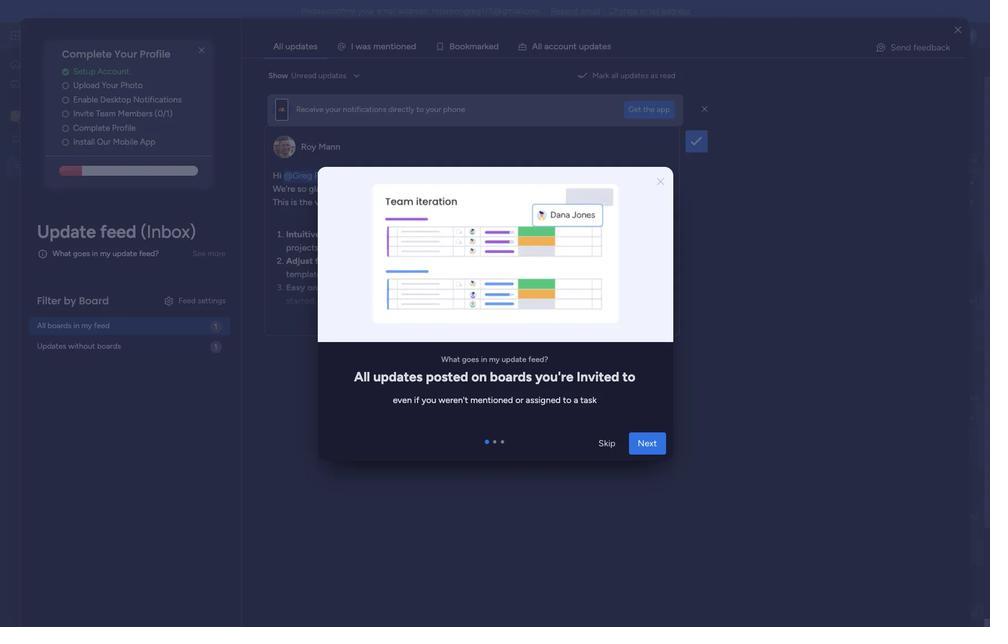 Task type: describe. For each thing, give the bounding box(es) containing it.
group for last updated
[[215, 487, 247, 501]]

it
[[404, 256, 409, 266]]

old project
[[210, 413, 249, 423]]

see more button
[[188, 245, 230, 263]]

a inside you don't have to be a techie to feel confident in getting started, which makes onboarding anyone in your team as simple as using their phone.
[[502, 282, 506, 293]]

you don't have to be a techie to feel confident in getting started, which makes onboarding anyone in your team as simple as using their phone.
[[286, 282, 642, 306]]

as inside button
[[651, 71, 659, 80]]

updates inside "what goes in my update feed? all updates posted on boards you're invited to"
[[373, 369, 423, 385]]

0 horizontal spatial as
[[502, 296, 511, 306]]

circle o image for enable
[[62, 96, 69, 104]]

mark all updates as read
[[593, 71, 676, 80]]

d for i w a s m e n t i o n e d
[[411, 41, 416, 52]]

1 vertical spatial boards
[[97, 342, 121, 351]]

and left track on the top of the page
[[426, 229, 440, 239]]

m
[[13, 111, 19, 120]]

feedback
[[914, 42, 951, 53]]

monday
[[49, 29, 87, 42]]

minutes
[[955, 159, 981, 167]]

meeting notes
[[622, 159, 669, 168]]

in for what goes in my update feed? all updates posted on boards you're invited to
[[481, 355, 487, 364]]

my for what goes in my update feed? all updates posted on boards you're invited to
[[489, 355, 500, 364]]

nov for nov 23
[[479, 178, 492, 187]]

confident
[[563, 282, 602, 293]]

the inside hi @greg robinson , we're so glad you're here. this is the very beginning of your team's journey to exceptional teamwork.
[[300, 197, 313, 207]]

address
[[662, 6, 691, 16]]

to left the task
[[563, 395, 571, 406]]

old
[[210, 413, 222, 423]]

1 last updated from the top
[[932, 155, 978, 165]]

1 l from the left
[[538, 41, 540, 52]]

1 email from the left
[[377, 6, 396, 16]]

you're
[[328, 183, 352, 194]]

dapulse x slim image
[[195, 44, 209, 57]]

3 last from the top
[[932, 393, 947, 403]]

app
[[140, 137, 156, 147]]

feed settings button
[[159, 292, 230, 310]]

management
[[112, 29, 172, 42]]

with inside it all starts with a customizable board. you can pick a ready-made template, make it your own, and choose the building blocks needed to jumpstart your work.
[[447, 256, 464, 266]]

change email address
[[609, 6, 691, 16]]

Board #1 field
[[169, 63, 232, 82]]

2 new group field from the top
[[188, 585, 250, 599]]

i w a s m e n t i o n e d
[[351, 41, 416, 52]]

feed? for what goes in my update feed? all updates posted on boards you're invited to
[[528, 355, 548, 364]]

easy
[[286, 282, 305, 293]]

completed
[[191, 370, 248, 384]]

address:
[[398, 6, 430, 16]]

we're
[[273, 183, 295, 194]]

1 c from the left
[[549, 41, 554, 52]]

2 just from the top
[[945, 198, 959, 206]]

due date for 3rd due date field from the top
[[475, 393, 506, 403]]

next button
[[629, 433, 666, 455]]

confirm
[[327, 6, 356, 16]]

circle o image for invite
[[62, 110, 69, 118]]

all for all updates
[[273, 41, 283, 52]]

of inside hi @greg robinson , we're so glad you're here. this is the very beginning of your team's journey to exceptional teamwork.
[[376, 197, 384, 207]]

in for what goes in my update feed?
[[92, 249, 98, 259]]

members
[[118, 109, 153, 119]]

Notes field
[[632, 154, 659, 166]]

the inside button
[[644, 105, 655, 114]]

3 e from the left
[[489, 41, 494, 52]]

skip button
[[590, 433, 625, 455]]

needs:
[[375, 256, 401, 266]]

what goes in my update feed?
[[53, 249, 159, 259]]

1 horizontal spatial dapulse x slim image
[[702, 104, 708, 114]]

workspace selection element
[[11, 109, 93, 123]]

3 n from the left
[[569, 41, 574, 52]]

5 last updated field from the top
[[930, 607, 981, 620]]

teamwork.
[[526, 197, 570, 207]]

calendar
[[349, 66, 380, 75]]

3 o from the left
[[460, 41, 465, 52]]

5 last from the top
[[932, 609, 947, 618]]

2 c from the left
[[554, 41, 559, 52]]

makes
[[345, 296, 370, 306]]

1 vertical spatial dapulse x slim image
[[657, 176, 664, 188]]

board.
[[528, 256, 553, 266]]

your for profile
[[115, 47, 137, 61]]

complete for complete profile
[[73, 123, 110, 133]]

customizable
[[473, 256, 526, 266]]

new group #1
[[191, 272, 262, 286]]

1 owner field from the top
[[401, 154, 430, 166]]

4 last from the top
[[932, 511, 947, 520]]

more for read more
[[467, 319, 488, 329]]

3 date from the top
[[490, 393, 506, 403]]

2 updated from the top
[[949, 296, 978, 305]]

skip
[[599, 439, 616, 449]]

to inside "what goes in my update feed? all updates posted on boards you're invited to"
[[623, 369, 636, 385]]

0 vertical spatial feed
[[100, 221, 136, 242]]

your up 'make'
[[329, 256, 348, 266]]

2 v2 expand column image from the top
[[443, 292, 451, 301]]

3 last updated field from the top
[[930, 392, 981, 404]]

2 date from the top
[[490, 296, 506, 305]]

2 o from the left
[[455, 41, 460, 52]]

a right b
[[477, 41, 482, 52]]

@greg robinson link
[[284, 168, 352, 183]]

2 priority field from the top
[[553, 294, 583, 307]]

you're
[[535, 369, 574, 385]]

to down needed at the right of page
[[535, 282, 544, 293]]

in for all boards in my feed
[[73, 322, 79, 331]]

exact
[[350, 256, 372, 266]]

workflows
[[338, 242, 379, 253]]

manage
[[392, 229, 424, 239]]

what for what goes in my update feed? all updates posted on boards you're invited to
[[441, 355, 460, 364]]

your left the phone
[[426, 105, 441, 114]]

your right confirm
[[358, 6, 375, 16]]

my for all boards in my feed
[[81, 322, 92, 331]]

work,
[[510, 229, 532, 239]]

3
[[237, 178, 241, 188]]

project 3
[[210, 178, 241, 188]]

sort
[[422, 96, 437, 105]]

2 t from the left
[[574, 41, 577, 52]]

board inside list box
[[26, 160, 46, 170]]

to left be
[[479, 282, 487, 293]]

you inside you don't have to be a techie to feel confident in getting started, which makes onboarding anyone in your team as simple as using their phone.
[[418, 282, 433, 293]]

3 priority from the top
[[556, 393, 580, 403]]

#1 inside field
[[249, 272, 262, 286]]

d for a l l a c c o u n t u p d a t e s
[[590, 41, 595, 52]]

3 priority field from the top
[[553, 392, 583, 404]]

m for a
[[470, 41, 477, 52]]

needed
[[523, 269, 553, 279]]

complex
[[607, 229, 640, 239]]

1 vertical spatial even
[[393, 395, 412, 406]]

see plans
[[194, 31, 228, 40]]

#1 inside list box
[[48, 160, 56, 170]]

due for second due date field
[[475, 296, 489, 305]]

#1 inside field
[[213, 63, 229, 81]]

2 u from the left
[[579, 41, 584, 52]]

person
[[315, 96, 339, 105]]

email for resend email
[[581, 6, 600, 16]]

1 new group from the top
[[191, 487, 247, 501]]

the inside it all starts with a customizable board. you can pick a ready-made template, make it your own, and choose the building blocks needed to jumpstart your work.
[[446, 269, 459, 279]]

column information image for 3rd due date field from the top
[[514, 394, 523, 403]]

settings
[[198, 296, 226, 306]]

a right i
[[363, 41, 367, 52]]

goes for what goes in my update feed? all updates posted on boards you're invited to
[[462, 355, 479, 364]]

directly
[[389, 105, 415, 114]]

filter for filter by board
[[37, 294, 61, 308]]

roy
[[301, 141, 316, 152]]

team
[[480, 296, 500, 306]]

easy onboarding, fast adoption:
[[286, 282, 416, 293]]

board #1 inside field
[[171, 63, 229, 81]]

don't
[[435, 282, 456, 293]]

onboarding
[[372, 296, 418, 306]]

v2 overdue deadline image
[[456, 197, 465, 208]]

0 vertical spatial profile
[[140, 47, 171, 61]]

and inside it all starts with a customizable board. you can pick a ready-made template, make it your own, and choose the building blocks needed to jumpstart your work.
[[398, 269, 413, 279]]

can
[[572, 256, 587, 266]]

1 last updated field from the top
[[930, 154, 981, 166]]

the inside "plan, manage and track all types of work, even for the most complex projects and workflows with ease."
[[569, 229, 582, 239]]

4 e from the left
[[603, 41, 607, 52]]

3 t from the left
[[599, 41, 603, 52]]

item
[[228, 198, 244, 208]]

account
[[98, 66, 129, 76]]

new project
[[173, 95, 216, 105]]

nov 23
[[479, 178, 502, 187]]

group for priority
[[215, 272, 247, 286]]

make
[[326, 269, 347, 279]]

in down don't
[[451, 296, 458, 306]]

1 last from the top
[[932, 155, 947, 165]]

5 updated from the top
[[949, 609, 978, 618]]

started,
[[286, 296, 317, 306]]

task
[[580, 395, 597, 406]]

tab list containing all updates
[[264, 36, 966, 58]]

workspace
[[47, 110, 91, 121]]

most
[[584, 229, 604, 239]]

receive
[[296, 105, 324, 114]]

1 s from the left
[[367, 41, 371, 52]]

owner for second owner field from the bottom
[[404, 296, 427, 305]]

@greg
[[284, 170, 312, 181]]

main for main workspace
[[26, 110, 45, 121]]

all for all boards in my feed
[[37, 322, 46, 331]]

your for photo
[[102, 81, 119, 91]]

owner for third owner field from the bottom of the page
[[404, 155, 427, 165]]

invite team members (0/1)
[[73, 109, 173, 119]]

choose
[[415, 269, 444, 279]]

2 priority from the top
[[556, 296, 580, 305]]

project 2
[[210, 158, 241, 168]]

resend email
[[551, 6, 600, 16]]

1 new group field from the top
[[188, 487, 250, 502]]

1 e from the left
[[381, 41, 386, 52]]

greg robinson image
[[960, 27, 977, 44]]

even inside "plan, manage and track all types of work, even for the most complex projects and workflows with ease."
[[534, 229, 553, 239]]

1 horizontal spatial as
[[541, 296, 550, 306]]

person button
[[297, 92, 345, 109]]

1 t from the left
[[391, 41, 394, 52]]

all for updates
[[612, 71, 619, 80]]

3 just now from the top
[[945, 414, 974, 422]]

my for what goes in my update feed?
[[100, 249, 111, 259]]

roy mann
[[301, 141, 341, 152]]

to right the directly at the left of the page
[[417, 105, 424, 114]]

main for main table
[[261, 66, 277, 75]]

what for what goes in my update feed?
[[53, 249, 71, 259]]

nov for nov 22
[[479, 159, 492, 167]]

0 horizontal spatial profile
[[112, 123, 136, 133]]

1 k from the left
[[465, 41, 470, 52]]

next
[[638, 439, 657, 449]]

photo
[[121, 81, 143, 91]]

it all starts with a customizable board. you can pick a ready-made template, make it your own, and choose the building blocks needed to jumpstart your work.
[[286, 256, 662, 279]]

column information image for third due date field from the bottom
[[514, 156, 523, 165]]

1 just from the top
[[945, 178, 959, 186]]

even if you weren't mentioned or assigned to a task
[[393, 395, 597, 406]]

a right a
[[545, 41, 549, 52]]

weren't
[[438, 395, 468, 406]]

0 horizontal spatial for
[[315, 256, 327, 266]]

medium
[[554, 178, 582, 187]]

main table button
[[244, 62, 306, 80]]

project
[[224, 413, 249, 423]]

our
[[97, 137, 111, 147]]

updates inside tab list
[[286, 41, 318, 52]]

of inside "plan, manage and track all types of work, even for the most complex projects and workflows with ease."
[[500, 229, 508, 239]]

2 owner field from the top
[[401, 294, 430, 307]]

1 n from the left
[[386, 41, 391, 52]]



Task type: locate. For each thing, give the bounding box(es) containing it.
23
[[494, 178, 502, 187]]

new inside button
[[173, 95, 189, 105]]

calendar button
[[341, 62, 388, 80]]

workspace image
[[11, 110, 22, 122]]

5 last updated from the top
[[932, 609, 978, 618]]

nov left 22
[[479, 159, 492, 167]]

1 horizontal spatial for
[[555, 229, 567, 239]]

l right a
[[540, 41, 542, 52]]

nov left 23
[[479, 178, 492, 187]]

2 column information image from the top
[[514, 394, 523, 403]]

the right is
[[300, 197, 313, 207]]

for inside "plan, manage and track all types of work, even for the most complex projects and workflows with ease."
[[555, 229, 567, 239]]

and down it
[[398, 269, 413, 279]]

new inside field
[[191, 272, 213, 286]]

circle o image inside upload your photo link
[[62, 82, 69, 90]]

0 horizontal spatial filter
[[37, 294, 61, 308]]

0 horizontal spatial #1
[[48, 160, 56, 170]]

setup account
[[73, 66, 129, 76]]

high
[[560, 158, 576, 168]]

(0/1)
[[155, 109, 173, 119]]

0 vertical spatial v2 expand column image
[[443, 152, 451, 162]]

1 vertical spatial circle o image
[[62, 138, 69, 147]]

feed up what goes in my update feed?
[[100, 221, 136, 242]]

feed
[[100, 221, 136, 242], [94, 322, 110, 331]]

template,
[[286, 269, 324, 279]]

e right r
[[489, 41, 494, 52]]

update for what goes in my update feed?
[[113, 249, 137, 259]]

1 for all boards in my feed
[[214, 322, 217, 332]]

what inside "what goes in my update feed? all updates posted on boards you're invited to"
[[441, 355, 460, 364]]

0 vertical spatial circle o image
[[62, 110, 69, 118]]

t
[[391, 41, 394, 52], [574, 41, 577, 52], [599, 41, 603, 52]]

lottie animation image
[[316, 167, 673, 342]]

2 e from the left
[[406, 41, 411, 52]]

1 vertical spatial main
[[26, 110, 45, 121]]

owner for 1st owner field from the bottom of the page
[[404, 393, 427, 403]]

your down ready-
[[606, 269, 624, 279]]

main up search field
[[261, 66, 277, 75]]

p
[[584, 41, 590, 52]]

1 horizontal spatial more
[[467, 319, 488, 329]]

my work
[[24, 79, 54, 88]]

all updates link
[[265, 36, 327, 57]]

updates up if
[[373, 369, 423, 385]]

1 vertical spatial nov
[[479, 178, 492, 187]]

0 horizontal spatial what
[[53, 249, 71, 259]]

table up person popup button
[[314, 66, 333, 75]]

2 k from the left
[[485, 41, 489, 52]]

due for 3rd due date field from the top
[[475, 393, 489, 403]]

read
[[445, 319, 465, 329]]

column information image
[[514, 156, 523, 165], [514, 394, 523, 403]]

3 due from the top
[[475, 393, 489, 403]]

0 vertical spatial for
[[555, 229, 567, 239]]

work for monday
[[90, 29, 110, 42]]

a up 'building'
[[466, 256, 471, 266]]

with down "plan, manage and track all types of work, even for the most complex projects and workflows with ease."
[[447, 256, 464, 266]]

mark all updates as read button
[[573, 67, 680, 85]]

o right b
[[460, 41, 465, 52]]

2 email from the left
[[581, 6, 600, 16]]

table button
[[306, 62, 341, 80]]

3 circle o image from the top
[[62, 124, 69, 133]]

a right 'pick'
[[608, 256, 612, 266]]

see inside button
[[194, 31, 207, 40]]

2 last updated field from the top
[[930, 294, 981, 307]]

phone
[[443, 105, 465, 114]]

1 priority from the top
[[556, 155, 580, 165]]

1 horizontal spatial with
[[447, 256, 464, 266]]

in
[[92, 249, 98, 259], [604, 282, 611, 293], [451, 296, 458, 306], [73, 322, 79, 331], [481, 355, 487, 364]]

all inside button
[[612, 71, 619, 80]]

due date for third due date field from the bottom
[[475, 155, 506, 165]]

more for see more
[[208, 249, 226, 259]]

1 vertical spatial 1
[[214, 343, 217, 352]]

by
[[64, 294, 76, 308]]

phone.
[[596, 296, 623, 306]]

owner field down the adoption:
[[401, 294, 430, 307]]

starts
[[422, 256, 445, 266]]

update feed (inbox)
[[37, 221, 196, 242]]

new group
[[191, 487, 247, 501], [191, 585, 247, 599]]

4 o from the left
[[559, 41, 564, 52]]

your up fast
[[357, 269, 375, 279]]

date left or
[[490, 393, 506, 403]]

feed? up you're
[[528, 355, 548, 364]]

s right the w
[[367, 41, 371, 52]]

0 horizontal spatial u
[[564, 41, 569, 52]]

w
[[356, 41, 363, 52]]

board inside field
[[171, 63, 210, 81]]

see more
[[193, 249, 226, 259]]

3 just from the top
[[945, 414, 959, 422]]

all inside the all updates link
[[273, 41, 283, 52]]

1 vertical spatial see
[[193, 249, 206, 259]]

n left i
[[386, 41, 391, 52]]

group inside field
[[215, 272, 247, 286]]

resend
[[551, 6, 579, 16]]

complete profile link
[[62, 122, 212, 134]]

3 group from the top
[[215, 585, 247, 599]]

in inside "what goes in my update feed? all updates posted on boards you're invited to"
[[481, 355, 487, 364]]

goes inside "what goes in my update feed? all updates posted on boards you're invited to"
[[462, 355, 479, 364]]

e right p
[[603, 41, 607, 52]]

circle o image inside invite team members (0/1) link
[[62, 110, 69, 118]]

1
[[214, 322, 217, 332], [214, 343, 217, 352]]

r
[[482, 41, 485, 52]]

filter left by
[[37, 294, 61, 308]]

2 group from the top
[[215, 487, 247, 501]]

to up feel at the top of the page
[[555, 269, 564, 279]]

goes for what goes in my update feed?
[[73, 249, 90, 259]]

0 vertical spatial main
[[261, 66, 277, 75]]

my up without
[[81, 322, 92, 331]]

a right p
[[595, 41, 599, 52]]

blocks
[[495, 269, 521, 279]]

2 now from the top
[[961, 198, 974, 206]]

update up or
[[502, 355, 526, 364]]

updates up table button
[[286, 41, 318, 52]]

New Group field
[[188, 487, 250, 502], [188, 585, 250, 599]]

1 horizontal spatial you
[[555, 256, 570, 266]]

3 updated from the top
[[949, 393, 978, 403]]

0 vertical spatial just
[[945, 178, 959, 186]]

my inside "what goes in my update feed? all updates posted on boards you're invited to"
[[489, 355, 500, 364]]

update inside "what goes in my update feed? all updates posted on boards you're invited to"
[[502, 355, 526, 364]]

work up complete your profile
[[90, 29, 110, 42]]

filter left arrow down image
[[367, 96, 384, 105]]

d up mark
[[590, 41, 595, 52]]

circle o image for install
[[62, 138, 69, 147]]

work for my
[[37, 79, 54, 88]]

filter inside popup button
[[367, 96, 384, 105]]

0 horizontal spatial m
[[373, 41, 381, 52]]

table down the all updates link
[[279, 66, 298, 75]]

d right i
[[411, 41, 416, 52]]

main inside main table button
[[261, 66, 277, 75]]

updates
[[37, 342, 66, 351]]

0 vertical spatial board
[[171, 63, 210, 81]]

see for see plans
[[194, 31, 207, 40]]

to inside it all starts with a customizable board. you can pick a ready-made template, make it your own, and choose the building blocks needed to jumpstart your work.
[[555, 269, 564, 279]]

0 vertical spatial all
[[612, 71, 619, 80]]

2 vertical spatial all
[[354, 369, 370, 385]]

1 m from the left
[[373, 41, 381, 52]]

53 minutes ago
[[945, 159, 991, 167]]

to
[[417, 105, 424, 114], [466, 197, 474, 207], [555, 269, 564, 279], [479, 282, 487, 293], [535, 282, 544, 293], [623, 369, 636, 385], [563, 395, 571, 406]]

board down dapulse x slim image
[[171, 63, 210, 81]]

1 1 from the top
[[214, 322, 217, 332]]

2 m from the left
[[470, 41, 477, 52]]

tab list
[[264, 36, 966, 58]]

to inside hi @greg robinson , we're so glad you're here. this is the very beginning of your team's journey to exceptional teamwork.
[[466, 197, 474, 207]]

0 vertical spatial due date
[[475, 155, 506, 165]]

more inside read more "button"
[[467, 319, 488, 329]]

3 due date field from the top
[[472, 392, 509, 404]]

Search field
[[258, 93, 291, 108]]

for
[[555, 229, 567, 239], [315, 256, 327, 266]]

2 s from the left
[[607, 41, 612, 52]]

l left p
[[538, 41, 540, 52]]

in up on
[[481, 355, 487, 364]]

0 vertical spatial date
[[490, 155, 506, 165]]

your right receive
[[326, 105, 341, 114]]

circle o image inside the complete profile link
[[62, 124, 69, 133]]

0 vertical spatial due
[[475, 155, 489, 165]]

1 horizontal spatial u
[[579, 41, 584, 52]]

4 updated from the top
[[949, 511, 978, 520]]

1 due date field from the top
[[472, 154, 509, 166]]

column information image
[[514, 296, 523, 305]]

0 vertical spatial feed?
[[139, 249, 159, 259]]

1 vertical spatial your
[[102, 81, 119, 91]]

0 vertical spatial just now
[[945, 178, 974, 186]]

3 owner from the top
[[404, 393, 427, 403]]

notes
[[635, 155, 656, 165]]

None field
[[708, 154, 739, 166]]

what down the update
[[53, 249, 71, 259]]

send
[[891, 42, 912, 53]]

what up posted
[[441, 355, 460, 364]]

1 table from the left
[[279, 66, 298, 75]]

1 owner from the top
[[404, 155, 427, 165]]

n left p
[[569, 41, 574, 52]]

,
[[352, 170, 354, 181]]

1 nov from the top
[[479, 159, 492, 167]]

to right v2 overdue deadline icon
[[466, 197, 474, 207]]

v2 expand column image left v2 done deadline image
[[443, 152, 451, 162]]

select product image
[[10, 30, 21, 41]]

1 horizontal spatial update
[[502, 355, 526, 364]]

2
[[237, 158, 241, 168]]

To-do field
[[188, 132, 225, 147]]

2 just now from the top
[[945, 198, 974, 206]]

Last updated field
[[930, 154, 981, 166], [930, 294, 981, 307], [930, 392, 981, 404], [930, 510, 981, 522], [930, 607, 981, 620]]

1 now from the top
[[961, 178, 974, 186]]

1 for updates without boards
[[214, 343, 217, 352]]

upload your photo
[[73, 81, 143, 91]]

0 vertical spatial new group
[[191, 487, 247, 501]]

v2 expand column image left have
[[443, 292, 451, 301]]

3 d from the left
[[590, 41, 595, 52]]

feel
[[546, 282, 561, 293]]

owner down posted
[[404, 393, 427, 403]]

circle o image left install
[[62, 138, 69, 147]]

due
[[475, 155, 489, 165], [475, 296, 489, 305], [475, 393, 489, 403]]

2 1 from the top
[[214, 343, 217, 352]]

2 d from the left
[[494, 41, 499, 52]]

your left the team's
[[386, 197, 404, 207]]

all for starts
[[412, 256, 420, 266]]

email for change email address
[[640, 6, 660, 16]]

1 down settings
[[214, 322, 217, 332]]

3 due date from the top
[[475, 393, 506, 403]]

beginning
[[334, 197, 374, 207]]

invite
[[73, 109, 94, 119]]

the up don't
[[446, 269, 459, 279]]

t left p
[[574, 41, 577, 52]]

board #1 list box
[[0, 153, 142, 324]]

1 horizontal spatial updates
[[373, 369, 423, 385]]

board right by
[[79, 294, 109, 308]]

1 priority field from the top
[[553, 154, 583, 166]]

0 horizontal spatial board
[[26, 160, 46, 170]]

feed? inside "what goes in my update feed? all updates posted on boards you're invited to"
[[528, 355, 548, 364]]

2 due date from the top
[[475, 296, 506, 305]]

meeting
[[622, 159, 649, 168]]

0 horizontal spatial you
[[418, 282, 433, 293]]

you left the can
[[555, 256, 570, 266]]

updates without boards
[[37, 342, 121, 351]]

2 nov from the top
[[479, 178, 492, 187]]

1 just now from the top
[[945, 178, 974, 186]]

0 vertical spatial column information image
[[514, 156, 523, 165]]

1 vertical spatial circle o image
[[62, 96, 69, 104]]

#1
[[213, 63, 229, 81], [48, 160, 56, 170], [249, 272, 262, 286]]

lottie animation element
[[316, 167, 673, 342]]

more inside 'see more' button
[[208, 249, 226, 259]]

all inside "what goes in my update feed? all updates posted on boards you're invited to"
[[354, 369, 370, 385]]

1 circle o image from the top
[[62, 110, 69, 118]]

1 up "completed"
[[214, 343, 217, 352]]

2 vertical spatial priority field
[[553, 392, 583, 404]]

1 vertical spatial feed
[[94, 322, 110, 331]]

2 vertical spatial boards
[[490, 369, 532, 385]]

all right mark
[[612, 71, 619, 80]]

2 vertical spatial due
[[475, 393, 489, 403]]

2 vertical spatial group
[[215, 585, 247, 599]]

1 vertical spatial update
[[502, 355, 526, 364]]

which
[[319, 296, 343, 306]]

4 last updated from the top
[[932, 511, 978, 520]]

Due date field
[[472, 154, 509, 166], [472, 294, 509, 307], [472, 392, 509, 404]]

in up updates without boards
[[73, 322, 79, 331]]

0 horizontal spatial more
[[208, 249, 226, 259]]

3 owner field from the top
[[401, 392, 430, 404]]

m for e
[[373, 41, 381, 52]]

with inside "plan, manage and track all types of work, even for the most complex projects and workflows with ease."
[[381, 242, 398, 253]]

1 vertical spatial what
[[441, 355, 460, 364]]

group
[[485, 440, 504, 445]]

pick
[[589, 256, 605, 266]]

priority down confident
[[556, 296, 580, 305]]

1 vertical spatial you
[[418, 282, 433, 293]]

i
[[394, 41, 396, 52]]

1 vertical spatial board
[[26, 160, 46, 170]]

work inside button
[[37, 79, 54, 88]]

1 column information image from the top
[[514, 156, 523, 165]]

0 vertical spatial complete
[[62, 47, 112, 61]]

2 vertical spatial priority
[[556, 393, 580, 403]]

3 last updated from the top
[[932, 393, 978, 403]]

circle o image inside install our mobile app link
[[62, 138, 69, 147]]

this
[[273, 197, 289, 207]]

1 circle o image from the top
[[62, 82, 69, 90]]

0 vertical spatial priority field
[[553, 154, 583, 166]]

work right my
[[37, 79, 54, 88]]

1 horizontal spatial what
[[441, 355, 460, 364]]

all inside "plan, manage and track all types of work, even for the most complex projects and workflows with ease."
[[465, 229, 473, 239]]

option
[[0, 155, 142, 157]]

22
[[494, 159, 502, 167]]

update
[[37, 221, 96, 242]]

0 horizontal spatial dapulse x slim image
[[657, 176, 664, 188]]

all inside it all starts with a customizable board. you can pick a ready-made template, make it your own, and choose the building blocks needed to jumpstart your work.
[[412, 256, 420, 266]]

b
[[450, 41, 455, 52]]

types
[[475, 229, 498, 239]]

4 last updated field from the top
[[930, 510, 981, 522]]

1 group from the top
[[215, 272, 247, 286]]

plans
[[209, 31, 228, 40]]

see for see more
[[193, 249, 206, 259]]

1 vertical spatial for
[[315, 256, 327, 266]]

0 vertical spatial updates
[[286, 41, 318, 52]]

circle o image up workspace
[[62, 96, 69, 104]]

enable
[[73, 95, 98, 105]]

for left most at the right
[[555, 229, 567, 239]]

your down have
[[460, 296, 478, 306]]

profile down management
[[140, 47, 171, 61]]

your inside you don't have to be a techie to feel confident in getting started, which makes onboarding anyone in your team as simple as using their phone.
[[460, 296, 478, 306]]

2 vertical spatial due date field
[[472, 392, 509, 404]]

complete for complete your profile
[[62, 47, 112, 61]]

3 v2 expand column image from the top
[[443, 390, 451, 399]]

2 horizontal spatial board
[[171, 63, 210, 81]]

1 v2 expand column image from the top
[[443, 152, 451, 162]]

1 vertical spatial filter
[[37, 294, 61, 308]]

2 vertical spatial all
[[412, 256, 420, 266]]

0 vertical spatial 1
[[214, 322, 217, 332]]

see inside button
[[193, 249, 206, 259]]

2 horizontal spatial #1
[[249, 272, 262, 286]]

1 vertical spatial owner field
[[401, 294, 430, 307]]

0 horizontal spatial all
[[412, 256, 420, 266]]

Owner field
[[401, 154, 430, 166], [401, 294, 430, 307], [401, 392, 430, 404]]

Completed field
[[188, 370, 251, 384]]

board down the search in workspace field
[[26, 160, 46, 170]]

2 due from the top
[[475, 296, 489, 305]]

1 horizontal spatial board
[[79, 294, 109, 308]]

2 last updated from the top
[[932, 296, 978, 305]]

your inside hi @greg robinson , we're so glad you're here. this is the very beginning of your team's journey to exceptional teamwork.
[[386, 197, 404, 207]]

you inside it all starts with a customizable board. you can pick a ready-made template, make it your own, and choose the building blocks needed to jumpstart your work.
[[555, 256, 570, 266]]

and
[[323, 229, 338, 239], [426, 229, 440, 239], [321, 242, 336, 253], [398, 269, 413, 279]]

owner down the adoption:
[[404, 296, 427, 305]]

2 horizontal spatial all
[[354, 369, 370, 385]]

1 d from the left
[[411, 41, 416, 52]]

2 vertical spatial updates
[[373, 369, 423, 385]]

circle o image for complete
[[62, 124, 69, 133]]

1 due from the top
[[475, 155, 489, 165]]

1 horizontal spatial feed?
[[528, 355, 548, 364]]

all updates
[[273, 41, 318, 52]]

2 owner from the top
[[404, 296, 427, 305]]

new
[[173, 95, 189, 105], [210, 198, 226, 208], [191, 272, 213, 286], [191, 487, 213, 501], [191, 585, 213, 599]]

2 l from the left
[[540, 41, 542, 52]]

work
[[90, 29, 110, 42], [37, 79, 54, 88]]

circle o image for upload
[[62, 82, 69, 90]]

due for third due date field from the bottom
[[475, 155, 489, 165]]

setup
[[73, 66, 95, 76]]

1 updated from the top
[[949, 155, 978, 165]]

1 horizontal spatial my
[[100, 249, 111, 259]]

1 vertical spatial column information image
[[514, 394, 523, 403]]

please confirm your email address: robinsongreg175@gmail.com
[[301, 6, 540, 16]]

1 o from the left
[[396, 41, 401, 52]]

my up 'even if you weren't mentioned or assigned to a task'
[[489, 355, 500, 364]]

to-do
[[191, 132, 222, 146]]

due date for second due date field
[[475, 296, 506, 305]]

new item
[[210, 198, 244, 208]]

dapulse x slim image
[[702, 104, 708, 114], [657, 176, 664, 188]]

0 vertical spatial priority
[[556, 155, 580, 165]]

circle o image
[[62, 110, 69, 118], [62, 138, 69, 147]]

2 table from the left
[[314, 66, 333, 75]]

a
[[532, 41, 538, 52]]

Priority field
[[553, 154, 583, 166], [553, 294, 583, 307], [553, 392, 583, 404]]

boards right without
[[97, 342, 121, 351]]

check circle image
[[62, 68, 69, 76]]

the left most at the right
[[569, 229, 582, 239]]

anyone
[[420, 296, 449, 306]]

nov 22
[[479, 159, 502, 167]]

priority down you're
[[556, 393, 580, 403]]

a left the task
[[574, 395, 578, 406]]

notifications
[[343, 105, 387, 114]]

#1 down the search in workspace field
[[48, 160, 56, 170]]

2 last from the top
[[932, 296, 947, 305]]

v2 expand column image down posted
[[443, 390, 451, 399]]

0 horizontal spatial main
[[26, 110, 45, 121]]

1 horizontal spatial n
[[401, 41, 406, 52]]

adjust for your exact needs:
[[286, 256, 401, 266]]

1 u from the left
[[564, 41, 569, 52]]

get the app
[[629, 105, 670, 114]]

boards inside "what goes in my update feed? all updates posted on boards you're invited to"
[[490, 369, 532, 385]]

e right i
[[406, 41, 411, 52]]

1 vertical spatial new group field
[[188, 585, 250, 599]]

update for what goes in my update feed? all updates posted on boards you're invited to
[[502, 355, 526, 364]]

2 circle o image from the top
[[62, 138, 69, 147]]

new project button
[[168, 92, 220, 109]]

profile down invite team members (0/1)
[[112, 123, 136, 133]]

1 date from the top
[[490, 155, 506, 165]]

s
[[367, 41, 371, 52], [607, 41, 612, 52]]

email left address:
[[377, 6, 396, 16]]

column information image right 22
[[514, 156, 523, 165]]

send feedback
[[891, 42, 951, 53]]

k
[[465, 41, 470, 52], [485, 41, 489, 52]]

and left robust:
[[323, 229, 338, 239]]

invite team members (0/1) link
[[62, 108, 212, 120]]

1 vertical spatial due date field
[[472, 294, 509, 307]]

0 horizontal spatial update
[[113, 249, 137, 259]]

install our mobile app link
[[62, 136, 212, 149]]

d
[[411, 41, 416, 52], [494, 41, 499, 52], [590, 41, 595, 52]]

New Group #1 field
[[188, 272, 265, 286]]

arrow down image
[[388, 94, 401, 107]]

of right beginning
[[376, 197, 384, 207]]

1 vertical spatial owner
[[404, 296, 427, 305]]

1 due date from the top
[[475, 155, 506, 165]]

project inside button
[[191, 95, 216, 105]]

due date down on
[[475, 393, 506, 403]]

1 vertical spatial complete
[[73, 123, 110, 133]]

upload your photo link
[[62, 80, 212, 92]]

m left i
[[373, 41, 381, 52]]

n right i
[[401, 41, 406, 52]]

you
[[555, 256, 570, 266], [418, 282, 433, 293]]

2 vertical spatial circle o image
[[62, 124, 69, 133]]

and down intuitive and robust:
[[321, 242, 336, 253]]

1 horizontal spatial email
[[581, 6, 600, 16]]

as down feel at the top of the page
[[541, 296, 550, 306]]

board #1 inside list box
[[26, 160, 56, 170]]

circle o image inside enable desktop notifications link
[[62, 96, 69, 104]]

email
[[377, 6, 396, 16], [581, 6, 600, 16], [640, 6, 660, 16]]

of left work,
[[500, 229, 508, 239]]

feed? for what goes in my update feed?
[[139, 249, 159, 259]]

close image
[[955, 26, 962, 34]]

main inside workspace selection element
[[26, 110, 45, 121]]

v2 done deadline image
[[456, 158, 465, 168]]

boards
[[48, 322, 71, 331], [97, 342, 121, 351], [490, 369, 532, 385]]

t right the w
[[391, 41, 394, 52]]

1 horizontal spatial k
[[485, 41, 489, 52]]

feed
[[179, 296, 196, 306]]

0 vertical spatial boards
[[48, 322, 71, 331]]

table
[[279, 66, 298, 75], [314, 66, 333, 75]]

0 vertical spatial nov
[[479, 159, 492, 167]]

Search in workspace field
[[23, 133, 93, 146]]

see plans button
[[179, 27, 233, 44]]

1 vertical spatial profile
[[112, 123, 136, 133]]

1 horizontal spatial d
[[494, 41, 499, 52]]

1 horizontal spatial all
[[273, 41, 283, 52]]

1 horizontal spatial t
[[574, 41, 577, 52]]

#1 left easy
[[249, 272, 262, 286]]

priority field up medium
[[553, 154, 583, 166]]

(inbox)
[[141, 221, 196, 242]]

1 horizontal spatial boards
[[97, 342, 121, 351]]

as
[[651, 71, 659, 80], [502, 296, 511, 306], [541, 296, 550, 306]]

0 horizontal spatial d
[[411, 41, 416, 52]]

2 due date field from the top
[[472, 294, 509, 307]]

dapulse x slim image right app
[[702, 104, 708, 114]]

the right get
[[644, 105, 655, 114]]

1 vertical spatial all
[[465, 229, 473, 239]]

3 now from the top
[[961, 414, 974, 422]]

2 horizontal spatial my
[[489, 355, 500, 364]]

2 vertical spatial just
[[945, 414, 959, 422]]

in down update feed (inbox) at the top left of page
[[92, 249, 98, 259]]

sort button
[[405, 92, 444, 109]]

v2 expand column image
[[443, 152, 451, 162], [443, 292, 451, 301], [443, 390, 451, 399]]

0 horizontal spatial feed?
[[139, 249, 159, 259]]

1 vertical spatial updates
[[621, 71, 649, 80]]

0 horizontal spatial updates
[[286, 41, 318, 52]]

due date field down on
[[472, 392, 509, 404]]

2 new group from the top
[[191, 585, 247, 599]]

circle o image left invite
[[62, 110, 69, 118]]

filter for filter
[[367, 96, 384, 105]]

in up phone. at the top right
[[604, 282, 611, 293]]

email right resend
[[581, 6, 600, 16]]

0 vertical spatial #1
[[213, 63, 229, 81]]

updates inside button
[[621, 71, 649, 80]]

2 n from the left
[[401, 41, 406, 52]]

u
[[564, 41, 569, 52], [579, 41, 584, 52]]

3 email from the left
[[640, 6, 660, 16]]

main right workspace icon
[[26, 110, 45, 121]]

ready-
[[614, 256, 640, 266]]

circle o image
[[62, 82, 69, 90], [62, 96, 69, 104], [62, 124, 69, 133]]



Task type: vqa. For each thing, say whether or not it's contained in the screenshot.
list box
no



